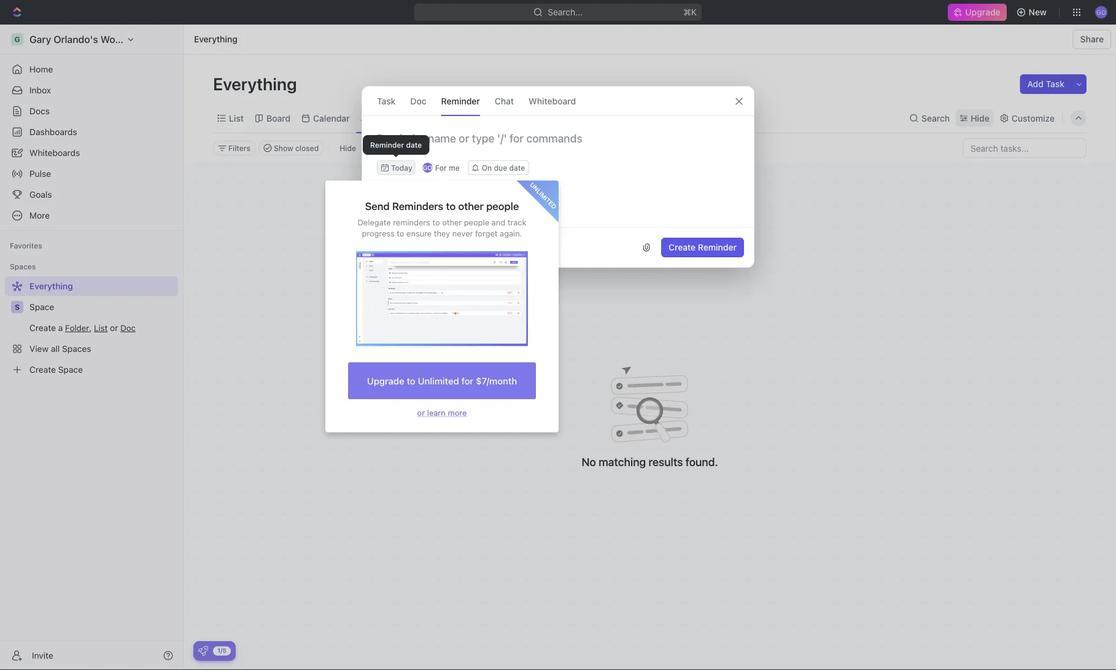 Task type: vqa. For each thing, say whether or not it's contained in the screenshot.
dialog
yes



Task type: describe. For each thing, give the bounding box(es) containing it.
1/5
[[217, 647, 227, 654]]

pulse
[[29, 169, 51, 179]]

calendar
[[313, 113, 350, 123]]

0 vertical spatial everything
[[194, 34, 238, 44]]

create
[[669, 242, 696, 253]]

mind
[[373, 113, 393, 123]]

⌘k
[[684, 7, 697, 17]]

inbox
[[29, 85, 51, 95]]

whiteboards
[[29, 148, 80, 158]]

share button
[[1074, 29, 1112, 49]]

chat button
[[495, 87, 514, 115]]

favorites button
[[5, 238, 47, 253]]

list
[[229, 113, 244, 123]]

new
[[1029, 7, 1047, 17]]

favorites
[[10, 241, 42, 250]]

$7/month
[[476, 375, 517, 386]]

invite
[[32, 651, 53, 661]]

onboarding checklist button image
[[198, 646, 208, 656]]

no matching results found.
[[582, 455, 719, 468]]

mind map link
[[370, 110, 413, 127]]

never
[[453, 229, 473, 238]]

show closed
[[274, 144, 319, 152]]

more
[[448, 408, 467, 417]]

space
[[29, 302, 54, 312]]

they
[[434, 229, 450, 238]]

sidebar navigation
[[0, 25, 184, 670]]

share
[[1081, 34, 1105, 44]]

closed
[[295, 144, 319, 152]]

hide button
[[957, 110, 994, 127]]

search
[[922, 113, 951, 123]]

progress
[[362, 229, 395, 238]]

on due date button
[[469, 160, 530, 175]]

docs link
[[5, 101, 178, 121]]

for
[[462, 375, 474, 386]]

customize
[[1012, 113, 1055, 123]]

board
[[267, 113, 291, 123]]

show closed button
[[259, 141, 324, 155]]

doc
[[411, 96, 427, 106]]

dashboards
[[29, 127, 77, 137]]

matching
[[599, 455, 646, 468]]

s
[[15, 303, 20, 311]]

goals
[[29, 190, 52, 200]]

onboarding checklist button element
[[198, 646, 208, 656]]

home
[[29, 64, 53, 74]]

mind map
[[373, 113, 413, 123]]

show
[[274, 144, 293, 152]]

docs
[[29, 106, 50, 116]]

found.
[[686, 455, 719, 468]]

upgrade to unlimited for $7/month link
[[348, 362, 536, 399]]

upgrade for upgrade to unlimited for $7/month
[[367, 375, 405, 386]]

forget
[[476, 229, 498, 238]]

no
[[582, 455, 596, 468]]

today button
[[377, 160, 416, 175]]

go
[[423, 164, 433, 171]]

customize button
[[996, 110, 1059, 127]]

new button
[[1012, 2, 1055, 22]]

calendar link
[[311, 110, 350, 127]]

spaces
[[10, 262, 36, 271]]

search button
[[906, 110, 954, 127]]

results
[[649, 455, 683, 468]]

task inside button
[[1047, 79, 1065, 89]]

date
[[510, 163, 525, 172]]

today
[[391, 163, 413, 172]]

inbox link
[[5, 80, 178, 100]]



Task type: locate. For each thing, give the bounding box(es) containing it.
0 vertical spatial task
[[1047, 79, 1065, 89]]

task up the mind at the top left of page
[[377, 96, 396, 106]]

task
[[1047, 79, 1065, 89], [377, 96, 396, 106]]

on
[[482, 163, 492, 172]]

dashboards link
[[5, 122, 178, 142]]

chat
[[495, 96, 514, 106]]

me
[[449, 163, 460, 172]]

dialog containing task
[[362, 86, 755, 268]]

and
[[492, 218, 506, 227]]

hide
[[971, 113, 990, 123], [340, 144, 356, 152]]

home link
[[5, 60, 178, 79]]

add task button
[[1021, 74, 1073, 94]]

people up forget
[[464, 218, 490, 227]]

space link
[[29, 297, 176, 317]]

upgrade
[[966, 7, 1001, 17], [367, 375, 405, 386]]

ensure
[[407, 229, 432, 238]]

upgrade link
[[949, 4, 1007, 21]]

1 vertical spatial everything
[[213, 73, 301, 94]]

upgrade for upgrade
[[966, 7, 1001, 17]]

reminder right create
[[698, 242, 737, 253]]

whiteboards link
[[5, 143, 178, 163]]

1 vertical spatial other
[[442, 218, 462, 227]]

dialog
[[362, 86, 755, 268]]

track
[[508, 218, 527, 227]]

whiteboard
[[529, 96, 576, 106]]

upgrade to unlimited for $7/month
[[367, 375, 517, 386]]

reminders
[[393, 200, 444, 212]]

or
[[418, 408, 425, 417]]

for
[[435, 163, 447, 172]]

board link
[[264, 110, 291, 127]]

unlimited
[[529, 181, 558, 210], [418, 375, 459, 386]]

everything link
[[191, 32, 241, 47]]

send
[[365, 200, 390, 212]]

0 vertical spatial unlimited
[[529, 181, 558, 210]]

add task
[[1028, 79, 1065, 89]]

1 horizontal spatial unlimited
[[529, 181, 558, 210]]

reminder right the doc on the top
[[441, 96, 480, 106]]

or learn more link
[[418, 408, 467, 417]]

1 vertical spatial upgrade
[[367, 375, 405, 386]]

hide right search
[[971, 113, 990, 123]]

1 vertical spatial task
[[377, 96, 396, 106]]

or learn more
[[418, 408, 467, 417]]

0 horizontal spatial reminder
[[441, 96, 480, 106]]

0 horizontal spatial task
[[377, 96, 396, 106]]

task right add on the top right of the page
[[1047, 79, 1065, 89]]

due
[[494, 163, 508, 172]]

map
[[395, 113, 413, 123]]

Search tasks... text field
[[964, 139, 1087, 157]]

hide button
[[335, 141, 361, 155]]

unlimited inside upgrade to unlimited for $7/month "link"
[[418, 375, 459, 386]]

1 horizontal spatial task
[[1047, 79, 1065, 89]]

0 vertical spatial hide
[[971, 113, 990, 123]]

to
[[446, 200, 456, 212], [433, 218, 440, 227], [397, 229, 405, 238], [407, 375, 416, 386]]

0 vertical spatial other
[[459, 200, 484, 212]]

1 vertical spatial people
[[464, 218, 490, 227]]

hide inside dropdown button
[[971, 113, 990, 123]]

Reminder na﻿me or type '/' for commands text field
[[362, 131, 754, 160]]

1 horizontal spatial hide
[[971, 113, 990, 123]]

pulse link
[[5, 164, 178, 184]]

other up never
[[459, 200, 484, 212]]

hide inside button
[[340, 144, 356, 152]]

send reminders to other people delegate reminders to other people and track progress to ensure they never forget again.
[[358, 200, 527, 238]]

reminder inside button
[[698, 242, 737, 253]]

upgrade inside "link"
[[367, 375, 405, 386]]

1 horizontal spatial reminder
[[698, 242, 737, 253]]

task button
[[377, 87, 396, 115]]

0 horizontal spatial unlimited
[[418, 375, 459, 386]]

goals link
[[5, 185, 178, 205]]

0 vertical spatial upgrade
[[966, 7, 1001, 17]]

create reminder button
[[662, 238, 745, 257]]

list link
[[227, 110, 244, 127]]

create reminder
[[669, 242, 737, 253]]

0 vertical spatial reminder
[[441, 96, 480, 106]]

go for me
[[423, 163, 460, 172]]

other
[[459, 200, 484, 212], [442, 218, 462, 227]]

0 vertical spatial people
[[487, 200, 519, 212]]

reminder button
[[441, 87, 480, 115]]

to inside "link"
[[407, 375, 416, 386]]

again.
[[500, 229, 523, 238]]

people up and
[[487, 200, 519, 212]]

add
[[1028, 79, 1044, 89]]

0 horizontal spatial hide
[[340, 144, 356, 152]]

search...
[[548, 7, 583, 17]]

1 vertical spatial unlimited
[[418, 375, 459, 386]]

on due date
[[482, 163, 525, 172]]

learn
[[427, 408, 446, 417]]

other up they
[[442, 218, 462, 227]]

whiteboard button
[[529, 87, 576, 115]]

hide down calendar
[[340, 144, 356, 152]]

reminders
[[393, 218, 431, 227]]

1 horizontal spatial upgrade
[[966, 7, 1001, 17]]

1 vertical spatial hide
[[340, 144, 356, 152]]

people
[[487, 200, 519, 212], [464, 218, 490, 227]]

0 horizontal spatial upgrade
[[367, 375, 405, 386]]

space, , element
[[11, 301, 23, 313]]

1 vertical spatial reminder
[[698, 242, 737, 253]]

doc button
[[411, 87, 427, 115]]

everything
[[194, 34, 238, 44], [213, 73, 301, 94]]

reminder
[[441, 96, 480, 106], [698, 242, 737, 253]]

delegate
[[358, 218, 391, 227]]



